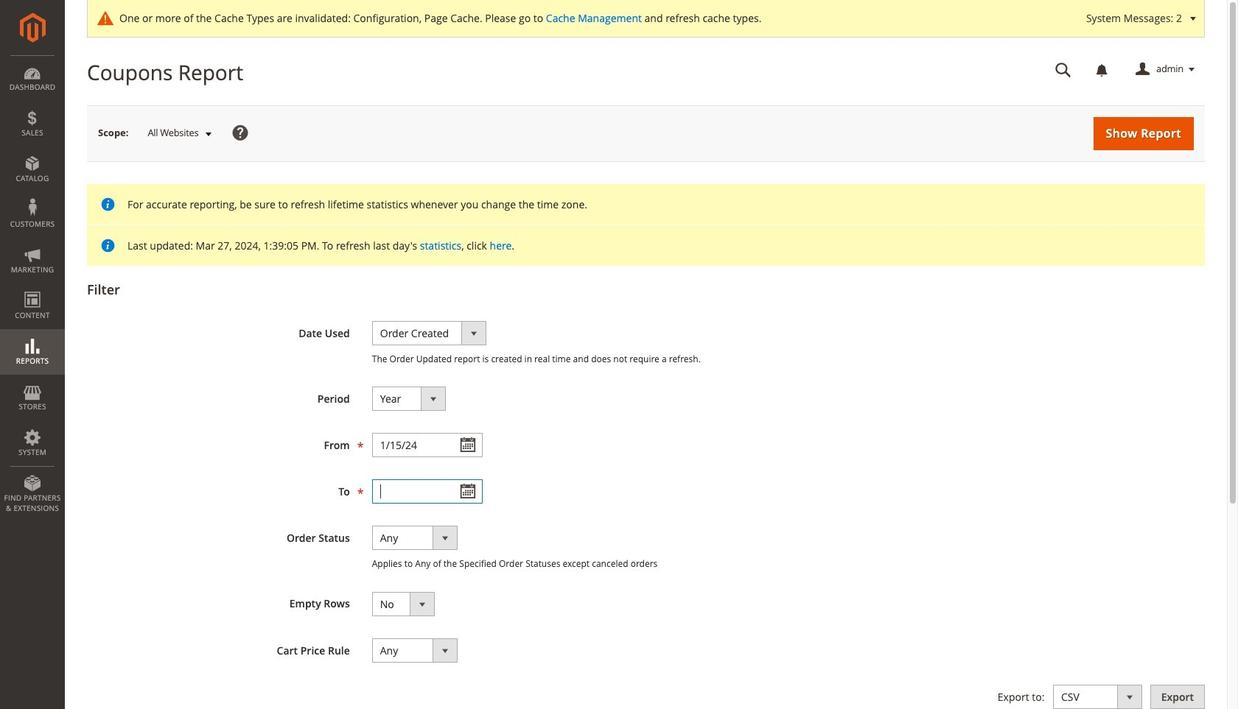 Task type: vqa. For each thing, say whether or not it's contained in the screenshot.
menu
no



Task type: locate. For each thing, give the bounding box(es) containing it.
None text field
[[372, 434, 483, 458], [372, 480, 483, 505], [372, 434, 483, 458], [372, 480, 483, 505]]

menu bar
[[0, 55, 65, 521]]

None text field
[[1045, 57, 1082, 83]]

magento admin panel image
[[20, 13, 45, 43]]



